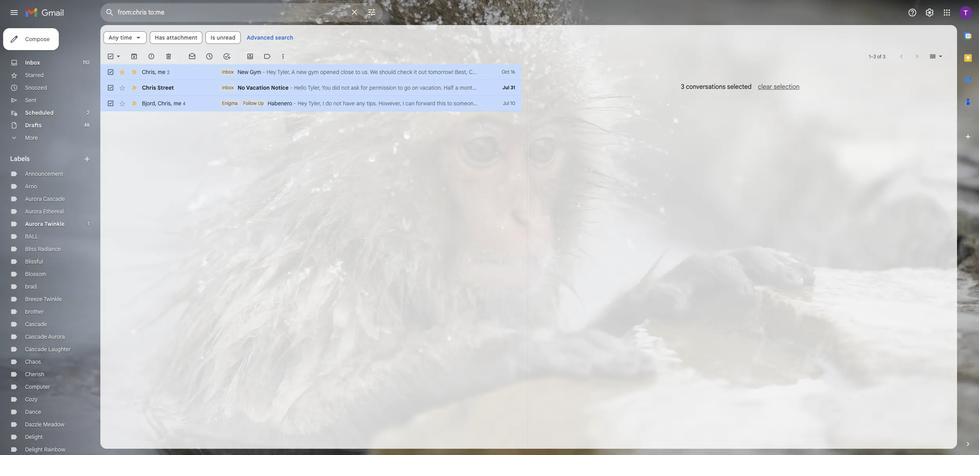 Task type: locate. For each thing, give the bounding box(es) containing it.
2 inside labels 'navigation'
[[87, 110, 89, 116]]

report spam image
[[148, 53, 155, 60]]

advanced search button
[[244, 31, 297, 45]]

cascade for cascade link
[[25, 321, 47, 328]]

, left 4
[[171, 100, 172, 107]]

cascade down brother
[[25, 321, 47, 328]]

tab list
[[958, 25, 980, 428]]

aurora for aurora twinkle
[[25, 221, 43, 228]]

0 vertical spatial 2
[[167, 69, 170, 75]]

chaos link
[[25, 359, 41, 366]]

2 vertical spatial inbox
[[222, 85, 234, 91]]

has attachment button
[[150, 31, 203, 44]]

tyler,
[[278, 69, 290, 76]]

inbox inside inbox no vacation notice -
[[222, 85, 234, 91]]

advanced
[[247, 34, 274, 41]]

main content
[[100, 25, 958, 450]]

new
[[238, 69, 249, 76]]

1 vertical spatial twinkle
[[44, 296, 62, 303]]

jul
[[503, 85, 510, 91], [503, 100, 509, 106]]

jul left 31
[[503, 85, 510, 91]]

0 horizontal spatial 3
[[681, 83, 685, 91]]

aurora down arno link
[[25, 196, 42, 203]]

labels heading
[[10, 155, 83, 163]]

aurora ethereal link
[[25, 208, 64, 215]]

0 vertical spatial delight
[[25, 434, 43, 441]]

0 horizontal spatial 2
[[87, 110, 89, 116]]

1 inside 'main content'
[[869, 54, 871, 59]]

aurora cascade
[[25, 196, 65, 203]]

1 horizontal spatial 2
[[167, 69, 170, 75]]

is unread
[[211, 34, 236, 41]]

delight down the dazzle
[[25, 434, 43, 441]]

1
[[869, 54, 871, 59], [88, 221, 89, 227]]

follow
[[243, 100, 257, 106]]

ball
[[25, 233, 38, 241]]

48
[[84, 122, 89, 128]]

habenero
[[268, 100, 292, 107]]

labels navigation
[[0, 25, 100, 456]]

twinkle
[[44, 221, 65, 228], [44, 296, 62, 303]]

delight down delight link
[[25, 447, 43, 454]]

twinkle for breeze twinkle
[[44, 296, 62, 303]]

0 vertical spatial -
[[263, 69, 265, 76]]

1 vertical spatial 2
[[87, 110, 89, 116]]

no
[[238, 84, 245, 91]]

chris down the street
[[158, 100, 171, 107]]

cascade for cascade laughter
[[25, 346, 47, 354]]

row
[[100, 64, 522, 80], [100, 80, 522, 96], [100, 96, 522, 111]]

opened
[[320, 69, 339, 76]]

snoozed
[[25, 84, 47, 91]]

inbox left new on the left top
[[222, 69, 234, 75]]

1 horizontal spatial -
[[290, 84, 293, 91]]

chaos
[[25, 359, 41, 366]]

row containing bjord
[[100, 96, 522, 111]]

2 delight from the top
[[25, 447, 43, 454]]

search
[[275, 34, 294, 41]]

None search field
[[100, 3, 383, 22]]

- left the hey
[[263, 69, 265, 76]]

gmail image
[[25, 5, 68, 20]]

clear selection link
[[752, 83, 800, 91]]

, up the chris street
[[155, 68, 156, 76]]

follow up
[[243, 100, 264, 106]]

None checkbox
[[107, 68, 115, 76], [107, 84, 115, 92], [107, 68, 115, 76], [107, 84, 115, 92]]

dazzle
[[25, 422, 42, 429]]

scheduled link
[[25, 109, 54, 117]]

labels image
[[264, 53, 272, 60]]

aurora up "ball"
[[25, 221, 43, 228]]

0 vertical spatial jul
[[503, 85, 510, 91]]

me left 4
[[174, 100, 181, 107]]

labels
[[10, 155, 30, 163]]

dazzle meadow link
[[25, 422, 64, 429]]

selection
[[774, 83, 800, 91]]

any time
[[109, 34, 132, 41]]

0 horizontal spatial 1
[[88, 221, 89, 227]]

delight
[[25, 434, 43, 441], [25, 447, 43, 454]]

inbox for inbox no vacation notice -
[[222, 85, 234, 91]]

more
[[25, 135, 38, 142]]

, for bjord
[[155, 100, 157, 107]]

clear search image
[[347, 4, 363, 20]]

bjord
[[142, 100, 155, 107]]

advanced search options image
[[364, 4, 380, 20]]

inbox inside labels 'navigation'
[[25, 59, 40, 66]]

oct 16
[[502, 69, 516, 75]]

inbox
[[25, 59, 40, 66], [222, 69, 234, 75], [222, 85, 234, 91]]

cascade up the ethereal
[[43, 196, 65, 203]]

blissful
[[25, 259, 43, 266]]

2 vertical spatial -
[[294, 100, 296, 107]]

chris , me 2
[[142, 68, 170, 76]]

cascade down cascade link
[[25, 334, 47, 341]]

me up the chris street
[[158, 68, 166, 76]]

, for chris
[[155, 68, 156, 76]]

- right notice at the left of the page
[[290, 84, 293, 91]]

archive image
[[130, 53, 138, 60]]

1 horizontal spatial 1
[[869, 54, 871, 59]]

cascade laughter
[[25, 346, 71, 354]]

0 vertical spatial inbox
[[25, 59, 40, 66]]

cascade
[[43, 196, 65, 203], [25, 321, 47, 328], [25, 334, 47, 341], [25, 346, 47, 354]]

2 row from the top
[[100, 80, 522, 96]]

it
[[414, 69, 417, 76]]

conversations
[[686, 83, 726, 91]]

0 vertical spatial twinkle
[[44, 221, 65, 228]]

to
[[355, 69, 361, 76]]

None checkbox
[[107, 53, 115, 60], [107, 100, 115, 108], [107, 53, 115, 60], [107, 100, 115, 108]]

notice
[[271, 84, 289, 91]]

10
[[511, 100, 516, 106]]

jul for jul 10
[[503, 100, 509, 106]]

inbox up starred link
[[25, 59, 40, 66]]

twinkle right breeze
[[44, 296, 62, 303]]

0 horizontal spatial me
[[158, 68, 166, 76]]

is
[[211, 34, 215, 41]]

1 vertical spatial inbox
[[222, 69, 234, 75]]

chris
[[142, 68, 155, 76], [469, 69, 482, 76], [142, 84, 156, 91], [158, 100, 171, 107]]

1 delight from the top
[[25, 434, 43, 441]]

2 horizontal spatial -
[[294, 100, 296, 107]]

2 down delete image
[[167, 69, 170, 75]]

0 vertical spatial 1
[[869, 54, 871, 59]]

1 row from the top
[[100, 64, 522, 80]]

add to tasks image
[[223, 53, 231, 60]]

bliss radiance link
[[25, 246, 61, 253]]

Search mail text field
[[118, 9, 345, 16]]

1 vertical spatial jul
[[503, 100, 509, 106]]

2 up 48
[[87, 110, 89, 116]]

cascade up chaos link
[[25, 346, 47, 354]]

aurora up aurora twinkle
[[25, 208, 42, 215]]

enigma
[[222, 100, 238, 106]]

has attachment
[[155, 34, 197, 41]]

inbox for inbox new gym - hey tyler, a new gym opened close to us. we should check it out tomorrow!  best, chris
[[222, 69, 234, 75]]

3 right of in the right of the page
[[883, 54, 886, 59]]

1 horizontal spatial me
[[174, 100, 181, 107]]

1 vertical spatial 1
[[88, 221, 89, 227]]

breeze
[[25, 296, 42, 303]]

1 inside labels 'navigation'
[[88, 221, 89, 227]]

110
[[83, 60, 89, 66]]

-
[[263, 69, 265, 76], [290, 84, 293, 91], [294, 100, 296, 107]]

, down the chris street
[[155, 100, 157, 107]]

cherish
[[25, 372, 44, 379]]

inbox new gym - hey tyler, a new gym opened close to us. we should check it out tomorrow!  best, chris
[[222, 69, 482, 76]]

out
[[419, 69, 427, 76]]

3 row from the top
[[100, 96, 522, 111]]

2 horizontal spatial 3
[[883, 54, 886, 59]]

me
[[158, 68, 166, 76], [174, 100, 181, 107]]

jul left 10
[[503, 100, 509, 106]]

twinkle down the ethereal
[[44, 221, 65, 228]]

1 vertical spatial delight
[[25, 447, 43, 454]]

delight rainbow
[[25, 447, 65, 454]]

- right the habenero
[[294, 100, 296, 107]]

,
[[155, 68, 156, 76], [155, 100, 157, 107], [171, 100, 172, 107]]

sent
[[25, 97, 36, 104]]

of
[[878, 54, 882, 59]]

3 left conversations
[[681, 83, 685, 91]]

1 vertical spatial me
[[174, 100, 181, 107]]

inbox left no
[[222, 85, 234, 91]]

is unread button
[[206, 31, 241, 44]]

hey
[[267, 69, 276, 76]]

–
[[871, 54, 874, 59]]

more image
[[279, 53, 287, 60]]

inbox inside inbox new gym - hey tyler, a new gym opened close to us. we should check it out tomorrow!  best, chris
[[222, 69, 234, 75]]

3 left of in the right of the page
[[874, 54, 877, 59]]

chris up bjord
[[142, 84, 156, 91]]

0 horizontal spatial -
[[263, 69, 265, 76]]

aurora ethereal
[[25, 208, 64, 215]]

gym
[[308, 69, 319, 76]]



Task type: vqa. For each thing, say whether or not it's contained in the screenshot.


Task type: describe. For each thing, give the bounding box(es) containing it.
1 for 1
[[88, 221, 89, 227]]

delight rainbow link
[[25, 447, 65, 454]]

habenero -
[[268, 100, 298, 107]]

breeze twinkle
[[25, 296, 62, 303]]

delight for delight link
[[25, 434, 43, 441]]

1 horizontal spatial 3
[[874, 54, 877, 59]]

compose button
[[3, 28, 59, 50]]

ethereal
[[43, 208, 64, 215]]

street
[[157, 84, 174, 91]]

chris down report spam icon
[[142, 68, 155, 76]]

twinkle for aurora twinkle
[[44, 221, 65, 228]]

bliss radiance
[[25, 246, 61, 253]]

inbox no vacation notice -
[[222, 84, 294, 91]]

computer link
[[25, 384, 50, 391]]

arno
[[25, 183, 37, 190]]

toggle split pane mode image
[[930, 53, 937, 60]]

cascade link
[[25, 321, 47, 328]]

announcement link
[[25, 171, 63, 178]]

vacation
[[246, 84, 270, 91]]

cascade aurora link
[[25, 334, 65, 341]]

compose
[[25, 36, 50, 43]]

new
[[297, 69, 307, 76]]

blossom link
[[25, 271, 46, 278]]

1 – 3 of 3
[[869, 54, 886, 59]]

us.
[[362, 69, 369, 76]]

we
[[370, 69, 378, 76]]

rainbow
[[44, 447, 65, 454]]

aurora for aurora ethereal
[[25, 208, 42, 215]]

radiance
[[38, 246, 61, 253]]

laughter
[[48, 346, 71, 354]]

any time button
[[104, 31, 147, 44]]

close
[[341, 69, 354, 76]]

main menu image
[[9, 8, 19, 17]]

tomorrow!
[[428, 69, 454, 76]]

breeze twinkle link
[[25, 296, 62, 303]]

settings image
[[926, 8, 935, 17]]

drafts link
[[25, 122, 42, 129]]

meadow
[[43, 422, 64, 429]]

more button
[[0, 132, 94, 144]]

move to inbox image
[[246, 53, 254, 60]]

jul 10
[[503, 100, 516, 106]]

support image
[[908, 8, 918, 17]]

snooze image
[[206, 53, 213, 60]]

should
[[380, 69, 396, 76]]

jul for jul 31
[[503, 85, 510, 91]]

inbox link
[[25, 59, 40, 66]]

chris street
[[142, 84, 174, 91]]

brad link
[[25, 284, 37, 291]]

dance link
[[25, 409, 41, 416]]

clear selection
[[758, 83, 800, 91]]

cozy
[[25, 397, 38, 404]]

0 vertical spatial me
[[158, 68, 166, 76]]

starred link
[[25, 72, 44, 79]]

bjord , chris , me 4
[[142, 100, 186, 107]]

up
[[258, 100, 264, 106]]

aurora cascade link
[[25, 196, 65, 203]]

attachment
[[167, 34, 197, 41]]

mark as read image
[[188, 53, 196, 60]]

brother link
[[25, 309, 44, 316]]

sent link
[[25, 97, 36, 104]]

brad
[[25, 284, 37, 291]]

inbox for inbox
[[25, 59, 40, 66]]

ball link
[[25, 233, 38, 241]]

blissful link
[[25, 259, 43, 266]]

delight for delight rainbow
[[25, 447, 43, 454]]

arno link
[[25, 183, 37, 190]]

computer
[[25, 384, 50, 391]]

row containing chris
[[100, 64, 522, 80]]

delight link
[[25, 434, 43, 441]]

clear
[[758, 83, 773, 91]]

31
[[511, 85, 516, 91]]

aurora twinkle link
[[25, 221, 65, 228]]

cascade laughter link
[[25, 346, 71, 354]]

blossom
[[25, 271, 46, 278]]

1 vertical spatial -
[[290, 84, 293, 91]]

2 inside chris , me 2
[[167, 69, 170, 75]]

main content containing 3 conversations selected
[[100, 25, 958, 450]]

4
[[183, 101, 186, 107]]

has
[[155, 34, 165, 41]]

bliss
[[25, 246, 36, 253]]

16
[[511, 69, 516, 75]]

chris right best,
[[469, 69, 482, 76]]

any
[[109, 34, 119, 41]]

check
[[398, 69, 413, 76]]

aurora for aurora cascade
[[25, 196, 42, 203]]

drafts
[[25, 122, 42, 129]]

3 conversations selected
[[681, 83, 752, 91]]

aurora up laughter
[[48, 334, 65, 341]]

selected
[[728, 83, 752, 91]]

brother
[[25, 309, 44, 316]]

cherish link
[[25, 372, 44, 379]]

aurora twinkle
[[25, 221, 65, 228]]

scheduled
[[25, 109, 54, 117]]

oct
[[502, 69, 510, 75]]

cascade aurora
[[25, 334, 65, 341]]

gym
[[250, 69, 261, 76]]

1 for 1 – 3 of 3
[[869, 54, 871, 59]]

row containing chris street
[[100, 80, 522, 96]]

a
[[292, 69, 295, 76]]

unread
[[217, 34, 236, 41]]

cascade for cascade aurora
[[25, 334, 47, 341]]

delete image
[[165, 53, 173, 60]]

cozy link
[[25, 397, 38, 404]]

search mail image
[[103, 5, 117, 20]]



